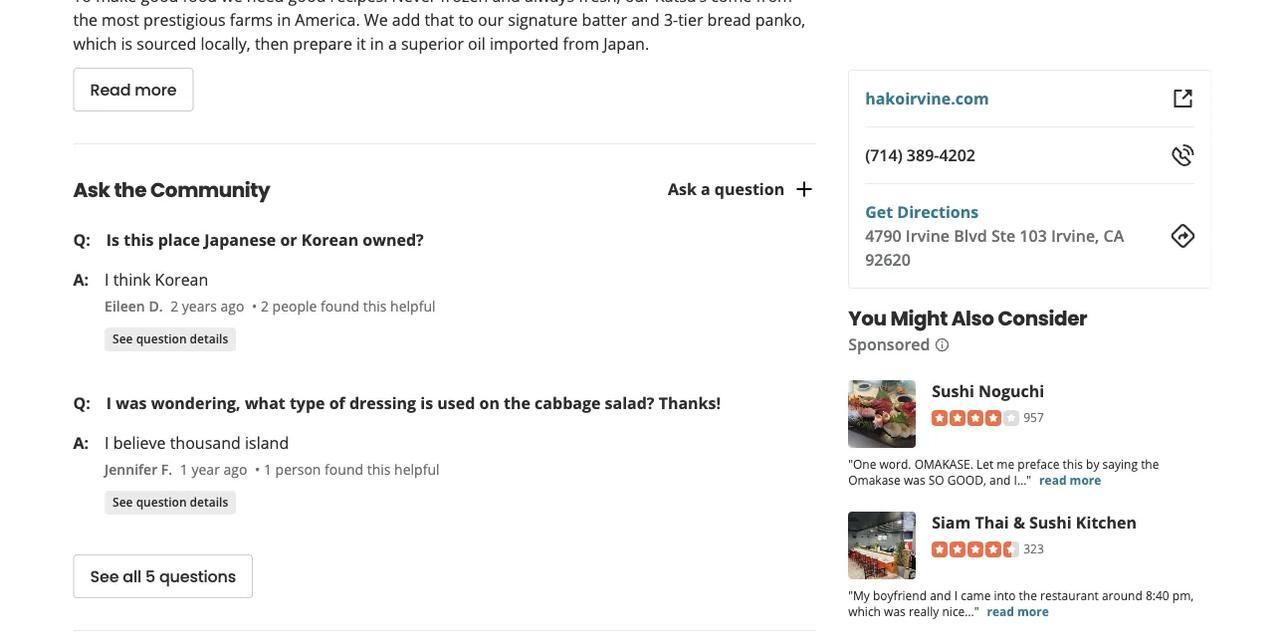 Task type: locate. For each thing, give the bounding box(es) containing it.
helpful
[[390, 296, 436, 315], [394, 459, 439, 478]]

ask a question
[[668, 178, 785, 200]]

ago right years
[[220, 296, 244, 315]]

i left came
[[954, 587, 958, 603]]

see question details link
[[105, 327, 236, 351], [105, 491, 236, 514]]

which down most
[[73, 33, 117, 54]]

1 vertical spatial read more
[[987, 603, 1049, 619]]

siam
[[932, 511, 971, 533]]

3-
[[664, 9, 678, 30]]

details down 2 years ago at the left of the page
[[190, 330, 228, 347]]

1 vertical spatial which
[[848, 603, 881, 619]]

0 horizontal spatial korean
[[155, 269, 208, 290]]

think
[[113, 269, 151, 290]]

2 vertical spatial more
[[1017, 603, 1049, 619]]

was up believe
[[116, 392, 147, 413]]

2 for 2 years ago
[[170, 296, 178, 315]]

read more for thai
[[987, 603, 1049, 619]]

0 vertical spatial details
[[190, 330, 228, 347]]

1 vertical spatial in
[[370, 33, 384, 54]]

in
[[277, 9, 291, 30], [370, 33, 384, 54]]

1 vertical spatial and
[[989, 471, 1011, 488]]

1 see question details from the top
[[113, 330, 228, 347]]

we
[[364, 9, 388, 30]]

year
[[192, 459, 220, 478]]

1 vertical spatial a:
[[73, 432, 89, 453]]

see question details down f.
[[113, 494, 228, 510]]

read more link right nice…"
[[987, 603, 1049, 619]]

ste
[[991, 225, 1015, 246]]

1 horizontal spatial which
[[848, 603, 881, 619]]

question
[[715, 178, 785, 200], [136, 330, 187, 347], [136, 494, 187, 510]]

this down dressing
[[367, 459, 391, 478]]

1 vertical spatial sushi
[[1029, 511, 1072, 533]]

24 external link v2 image
[[1171, 87, 1195, 110]]

and left came
[[930, 587, 951, 603]]

1 horizontal spatial 2
[[261, 296, 269, 315]]

this inside "one word. omakase. let me preface this by saying the omakase was so good, and i…"
[[1063, 455, 1083, 472]]

details for thousand
[[190, 494, 228, 510]]

24 add v2 image
[[792, 177, 816, 201]]

more right into
[[1017, 603, 1049, 619]]

"my boyfriend and i came into the restaurant around 8:40 pm, which was really nice…"
[[848, 587, 1194, 619]]

then
[[255, 33, 289, 54]]

0 vertical spatial more
[[135, 78, 177, 101]]

was inside ask the community element
[[116, 392, 147, 413]]

read right nice…"
[[987, 603, 1014, 619]]

from
[[563, 33, 599, 54]]

read more right nice…"
[[987, 603, 1049, 619]]

believe
[[113, 432, 166, 453]]

4 star rating image
[[932, 410, 1019, 426]]

ago for korean
[[220, 296, 244, 315]]

i for i believe thousand island
[[105, 432, 109, 453]]

2 details from the top
[[190, 494, 228, 510]]

2 see question details from the top
[[113, 494, 228, 510]]

dressing
[[349, 392, 416, 413]]

2 q: from the top
[[73, 392, 90, 413]]

1 a: from the top
[[73, 269, 89, 290]]

ask a question link
[[668, 177, 816, 201]]

see question details down d.
[[113, 330, 228, 347]]

a
[[388, 33, 397, 54], [701, 178, 710, 200]]

i up jennifer
[[106, 392, 112, 413]]

i for i think korean
[[105, 269, 109, 290]]

recommended reviews element
[[73, 630, 816, 643]]

1
[[180, 459, 188, 478], [264, 459, 272, 478]]

read
[[1039, 471, 1067, 488], [987, 603, 1014, 619]]

get directions link
[[865, 201, 979, 222]]

question left 24 add v2 icon
[[715, 178, 785, 200]]

also
[[951, 305, 994, 332]]

ago right year on the left of the page
[[223, 459, 247, 478]]

1 vertical spatial see
[[113, 494, 133, 510]]

2 a: from the top
[[73, 432, 89, 453]]

1 vertical spatial more
[[1070, 471, 1101, 488]]

2 left people
[[261, 296, 269, 315]]

and left 3- at the top of page
[[631, 9, 660, 30]]

japanese
[[204, 229, 276, 250]]

0 horizontal spatial read
[[987, 603, 1014, 619]]

sushi
[[932, 380, 974, 401], [1029, 511, 1072, 533]]

2 horizontal spatial more
[[1070, 471, 1101, 488]]

i left believe
[[105, 432, 109, 453]]

1 horizontal spatial read
[[1039, 471, 1067, 488]]

thai
[[975, 511, 1009, 533]]

more inside button
[[135, 78, 177, 101]]

the
[[73, 9, 97, 30], [114, 176, 146, 204], [504, 392, 531, 413], [1141, 455, 1159, 472], [1019, 587, 1037, 603]]

read more link right the i…"
[[1039, 471, 1101, 488]]

1 vertical spatial a
[[701, 178, 710, 200]]

read more right the i…"
[[1039, 471, 1101, 488]]

helpful for owned?
[[390, 296, 436, 315]]

person
[[275, 459, 321, 478]]

hakoirvine.com link
[[865, 88, 989, 109]]

0 horizontal spatial ask
[[73, 176, 110, 204]]

question down f.
[[136, 494, 187, 510]]

a: left the think
[[73, 269, 89, 290]]

1 vertical spatial details
[[190, 494, 228, 510]]

see question details
[[113, 330, 228, 347], [113, 494, 228, 510]]

you
[[848, 305, 886, 332]]

ask the community
[[73, 176, 270, 204]]

i left the think
[[105, 269, 109, 290]]

0 vertical spatial ago
[[220, 296, 244, 315]]

see
[[113, 330, 133, 347], [113, 494, 133, 510], [90, 565, 119, 588]]

the right into
[[1019, 587, 1037, 603]]

by
[[1086, 455, 1099, 472]]

which left the really
[[848, 603, 881, 619]]

see all 5 questions link
[[73, 554, 253, 598]]

see question details link for thousand
[[105, 491, 236, 514]]

2 2 from the left
[[261, 296, 269, 315]]

2 right d.
[[170, 296, 178, 315]]

0 vertical spatial see
[[113, 330, 133, 347]]

1 see question details link from the top
[[105, 327, 236, 351]]

place
[[158, 229, 200, 250]]

i for i was wondering, what type of dressing is used on the cabbage salad? thanks!
[[106, 392, 112, 413]]

read right the i…"
[[1039, 471, 1067, 488]]

the left most
[[73, 9, 97, 30]]

was left the really
[[884, 603, 906, 619]]

1 vertical spatial see question details link
[[105, 491, 236, 514]]

0 vertical spatial see question details
[[113, 330, 228, 347]]

1 2 from the left
[[170, 296, 178, 315]]

1 horizontal spatial a
[[701, 178, 710, 200]]

read for thai
[[987, 603, 1014, 619]]

or
[[280, 229, 297, 250]]

1 horizontal spatial ask
[[668, 178, 697, 200]]

found right "person" on the left of page
[[325, 459, 363, 478]]

1 horizontal spatial and
[[930, 587, 951, 603]]

24 directions v2 image
[[1171, 224, 1195, 248]]

0 vertical spatial a
[[388, 33, 397, 54]]

this right is
[[124, 229, 154, 250]]

0 vertical spatial and
[[631, 9, 660, 30]]

2 see question details link from the top
[[105, 491, 236, 514]]

siam thai & sushi kitchen link
[[932, 511, 1137, 533]]

1 vertical spatial was
[[904, 471, 925, 488]]

1 horizontal spatial is
[[420, 392, 433, 413]]

found right people
[[321, 296, 359, 315]]

5
[[145, 565, 155, 588]]

2 years ago
[[170, 296, 244, 315]]

and inside the most prestigious farms in america. we add that to our signature batter and 3-tier bread panko, which is sourced locally, then prepare it in a superior oil imported from japan.
[[631, 9, 660, 30]]

1 right f.
[[180, 459, 188, 478]]

this
[[124, 229, 154, 250], [363, 296, 387, 315], [1063, 455, 1083, 472], [367, 459, 391, 478]]

1 for 1 year ago
[[180, 459, 188, 478]]

"one
[[848, 455, 876, 472]]

2 horizontal spatial and
[[989, 471, 1011, 488]]

2 vertical spatial was
[[884, 603, 906, 619]]

america.
[[295, 9, 360, 30]]

0 vertical spatial is
[[121, 33, 132, 54]]

1 horizontal spatial more
[[1017, 603, 1049, 619]]

1 down island on the left bottom of page
[[264, 459, 272, 478]]

eileen
[[105, 296, 145, 315]]

sushi up 4 star rating "image" at the bottom right of the page
[[932, 380, 974, 401]]

this down owned?
[[363, 296, 387, 315]]

0 horizontal spatial and
[[631, 9, 660, 30]]

0 vertical spatial read more
[[1039, 471, 1101, 488]]

1 for 1 person found this helpful
[[264, 459, 272, 478]]

the right saying
[[1141, 455, 1159, 472]]

sushi up 323
[[1029, 511, 1072, 533]]

boyfriend
[[873, 587, 927, 603]]

superior
[[401, 33, 464, 54]]

0 vertical spatial read more link
[[1039, 471, 1101, 488]]

0 vertical spatial which
[[73, 33, 117, 54]]

hakoirvine.com
[[865, 88, 989, 109]]

a left 24 add v2 icon
[[701, 178, 710, 200]]

389-
[[907, 144, 939, 166]]

1 person found this helpful
[[264, 459, 439, 478]]

2 vertical spatial question
[[136, 494, 187, 510]]

see for believe
[[113, 494, 133, 510]]

0 vertical spatial found
[[321, 296, 359, 315]]

read more link for noguchi
[[1039, 471, 1101, 488]]

1 vertical spatial question
[[136, 330, 187, 347]]

f.
[[161, 459, 172, 478]]

details down year on the left of the page
[[190, 494, 228, 510]]

0 vertical spatial a:
[[73, 269, 89, 290]]

0 horizontal spatial a
[[388, 33, 397, 54]]

1 vertical spatial helpful
[[394, 459, 439, 478]]

see question details for thousand
[[113, 494, 228, 510]]

wondering,
[[151, 392, 241, 413]]

1 details from the top
[[190, 330, 228, 347]]

1 horizontal spatial in
[[370, 33, 384, 54]]

1 vertical spatial q:
[[73, 392, 90, 413]]

"my
[[848, 587, 870, 603]]

and left the i…"
[[989, 471, 1011, 488]]

0 horizontal spatial more
[[135, 78, 177, 101]]

1 1 from the left
[[180, 459, 188, 478]]

1 vertical spatial read
[[987, 603, 1014, 619]]

1 horizontal spatial sushi
[[1029, 511, 1072, 533]]

1 horizontal spatial 1
[[264, 459, 272, 478]]

in right it
[[370, 33, 384, 54]]

read more for noguchi
[[1039, 471, 1101, 488]]

question for i was wondering, what type of dressing is used on the cabbage salad? thanks!
[[136, 494, 187, 510]]

1 vertical spatial ago
[[223, 459, 247, 478]]

might
[[890, 305, 947, 332]]

eileen d.
[[105, 296, 163, 315]]

korean right or
[[301, 229, 359, 250]]

to
[[459, 9, 474, 30]]

the inside "my boyfriend and i came into the restaurant around 8:40 pm, which was really nice…"
[[1019, 587, 1037, 603]]

0 horizontal spatial 2
[[170, 296, 178, 315]]

see question details link down d.
[[105, 327, 236, 351]]

kitchen
[[1076, 511, 1137, 533]]

found for of
[[325, 459, 363, 478]]

helpful down i was wondering, what type of dressing is used on the cabbage salad? thanks!
[[394, 459, 439, 478]]

was left so
[[904, 471, 925, 488]]

this left the by in the right bottom of the page
[[1063, 455, 1083, 472]]

0 vertical spatial was
[[116, 392, 147, 413]]

2 vertical spatial and
[[930, 587, 951, 603]]

0 vertical spatial korean
[[301, 229, 359, 250]]

0 vertical spatial see question details link
[[105, 327, 236, 351]]

more
[[135, 78, 177, 101], [1070, 471, 1101, 488], [1017, 603, 1049, 619]]

0 vertical spatial sushi
[[932, 380, 974, 401]]

ask the community element
[[41, 143, 848, 598]]

sushi noguchi link
[[932, 380, 1044, 401]]

helpful down owned?
[[390, 296, 436, 315]]

is down most
[[121, 33, 132, 54]]

0 horizontal spatial sushi
[[932, 380, 974, 401]]

0 vertical spatial read
[[1039, 471, 1067, 488]]

i inside "my boyfriend and i came into the restaurant around 8:40 pm, which was really nice…"
[[954, 587, 958, 603]]

cabbage
[[535, 392, 601, 413]]

siam thai & sushi kitchen
[[932, 511, 1137, 533]]

2 1 from the left
[[264, 459, 272, 478]]

see question details link down f.
[[105, 491, 236, 514]]

1 vertical spatial found
[[325, 459, 363, 478]]

a down 'add'
[[388, 33, 397, 54]]

0 vertical spatial helpful
[[390, 296, 436, 315]]

korean
[[301, 229, 359, 250], [155, 269, 208, 290]]

1 vertical spatial is
[[420, 392, 433, 413]]

a: left believe
[[73, 432, 89, 453]]

more left saying
[[1070, 471, 1101, 488]]

a: for i believe thousand island
[[73, 432, 89, 453]]

0 horizontal spatial which
[[73, 33, 117, 54]]

1 q: from the top
[[73, 229, 90, 250]]

see down jennifer
[[113, 494, 133, 510]]

read
[[90, 78, 131, 101]]

thousand
[[170, 432, 241, 453]]

1 vertical spatial read more link
[[987, 603, 1049, 619]]

the inside "one word. omakase. let me preface this by saying the omakase was so good, and i…"
[[1141, 455, 1159, 472]]

the most prestigious farms in america. we add that to our signature batter and 3-tier bread panko, which is sourced locally, then prepare it in a superior oil imported from japan.
[[73, 9, 806, 54]]

q: for is this place japanese or korean owned?
[[73, 229, 90, 250]]

0 horizontal spatial 1
[[180, 459, 188, 478]]

see down eileen
[[113, 330, 133, 347]]

into
[[994, 587, 1016, 603]]

is left used
[[420, 392, 433, 413]]

see question details link for korean
[[105, 327, 236, 351]]

is this place japanese or korean owned?
[[106, 229, 424, 250]]

see question details for korean
[[113, 330, 228, 347]]

helpful for dressing
[[394, 459, 439, 478]]

1 vertical spatial see question details
[[113, 494, 228, 510]]

get directions 4790 irvine blvd ste 103 irvine, ca 92620
[[865, 201, 1124, 270]]

question down d.
[[136, 330, 187, 347]]

2 vertical spatial see
[[90, 565, 119, 588]]

more right 'read'
[[135, 78, 177, 101]]

see inside see all 5 questions 'link'
[[90, 565, 119, 588]]

in up "then"
[[277, 9, 291, 30]]

see left all
[[90, 565, 119, 588]]

that
[[424, 9, 454, 30]]

korean up years
[[155, 269, 208, 290]]

i
[[105, 269, 109, 290], [106, 392, 112, 413], [105, 432, 109, 453], [954, 587, 958, 603]]

0 horizontal spatial is
[[121, 33, 132, 54]]

0 vertical spatial in
[[277, 9, 291, 30]]

2
[[170, 296, 178, 315], [261, 296, 269, 315]]

0 vertical spatial q:
[[73, 229, 90, 250]]

omakase
[[848, 471, 901, 488]]



Task type: describe. For each thing, give the bounding box(es) containing it.
ask for ask a question
[[668, 178, 697, 200]]

the right the on
[[504, 392, 531, 413]]

it
[[356, 33, 366, 54]]

is inside ask the community element
[[420, 392, 433, 413]]

bread
[[707, 9, 751, 30]]

around
[[1102, 587, 1143, 603]]

and inside "my boyfriend and i came into the restaurant around 8:40 pm, which was really nice…"
[[930, 587, 951, 603]]

type
[[290, 392, 325, 413]]

see all 5 questions
[[90, 565, 236, 588]]

found for korean
[[321, 296, 359, 315]]

4.5 star rating image
[[932, 542, 1019, 558]]

4202
[[939, 144, 975, 166]]

irvine
[[906, 225, 950, 246]]

0 vertical spatial question
[[715, 178, 785, 200]]

word.
[[879, 455, 911, 472]]

a inside the most prestigious farms in america. we add that to our signature batter and 3-tier bread panko, which is sourced locally, then prepare it in a superior oil imported from japan.
[[388, 33, 397, 54]]

questions
[[159, 565, 236, 588]]

saying
[[1102, 455, 1138, 472]]

&
[[1013, 511, 1025, 533]]

salad?
[[605, 392, 654, 413]]

restaurant
[[1040, 587, 1099, 603]]

jennifer f.
[[105, 459, 172, 478]]

i think korean
[[105, 269, 208, 290]]

get
[[865, 201, 893, 222]]

prestigious
[[143, 9, 226, 30]]

ago for thousand
[[223, 459, 247, 478]]

(714) 389-4202
[[865, 144, 975, 166]]

really
[[909, 603, 939, 619]]

which inside "my boyfriend and i came into the restaurant around 8:40 pm, which was really nice…"
[[848, 603, 881, 619]]

me
[[997, 455, 1014, 472]]

details for korean
[[190, 330, 228, 347]]

farms
[[230, 9, 273, 30]]

more for sushi noguchi
[[1070, 471, 1101, 488]]

2 for 2 people found this helpful
[[261, 296, 269, 315]]

owned?
[[363, 229, 424, 250]]

which inside the most prestigious farms in america. we add that to our signature batter and 3-tier bread panko, which is sourced locally, then prepare it in a superior oil imported from japan.
[[73, 33, 117, 54]]

our
[[478, 9, 504, 30]]

nice…"
[[942, 603, 979, 619]]

omakase.
[[914, 455, 973, 472]]

d.
[[149, 296, 163, 315]]

92620
[[865, 249, 911, 270]]

the inside the most prestigious farms in america. we add that to our signature batter and 3-tier bread panko, which is sourced locally, then prepare it in a superior oil imported from japan.
[[73, 9, 97, 30]]

thanks!
[[659, 392, 721, 413]]

irvine,
[[1051, 225, 1099, 246]]

sushi noguchi
[[932, 380, 1044, 401]]

read for noguchi
[[1039, 471, 1067, 488]]

read more
[[90, 78, 177, 101]]

preface
[[1018, 455, 1060, 472]]

i was wondering, what type of dressing is used on the cabbage salad? thanks!
[[106, 392, 721, 413]]

so
[[928, 471, 944, 488]]

0 horizontal spatial in
[[277, 9, 291, 30]]

a: for i think korean
[[73, 269, 89, 290]]

323
[[1023, 540, 1044, 556]]

pm,
[[1172, 587, 1194, 603]]

jennifer
[[105, 459, 157, 478]]

q: for i was wondering, what type of dressing is used on the cabbage salad? thanks!
[[73, 392, 90, 413]]

what
[[245, 392, 285, 413]]

people
[[272, 296, 317, 315]]

see for think
[[113, 330, 133, 347]]

the up is
[[114, 176, 146, 204]]

is inside the most prestigious farms in america. we add that to our signature batter and 3-tier bread panko, which is sourced locally, then prepare it in a superior oil imported from japan.
[[121, 33, 132, 54]]

8:40
[[1146, 587, 1169, 603]]

24 phone v2 image
[[1171, 143, 1195, 167]]

was inside "one word. omakase. let me preface this by saying the omakase was so good, and i…"
[[904, 471, 925, 488]]

community
[[150, 176, 270, 204]]

ask for ask the community
[[73, 176, 110, 204]]

most
[[102, 9, 139, 30]]

is
[[106, 229, 119, 250]]

1 vertical spatial korean
[[155, 269, 208, 290]]

signature
[[508, 9, 578, 30]]

consider
[[998, 305, 1087, 332]]

let
[[976, 455, 994, 472]]

of
[[329, 392, 345, 413]]

and inside "one word. omakase. let me preface this by saying the omakase was so good, and i…"
[[989, 471, 1011, 488]]

siam thai & sushi kitchen image
[[848, 512, 916, 579]]

years
[[182, 296, 217, 315]]

more for siam thai & sushi kitchen
[[1017, 603, 1049, 619]]

tier
[[678, 9, 703, 30]]

came
[[961, 587, 991, 603]]

16 info v2 image
[[934, 337, 950, 353]]

blvd
[[954, 225, 987, 246]]

was inside "my boyfriend and i came into the restaurant around 8:40 pm, which was really nice…"
[[884, 603, 906, 619]]

prepare
[[293, 33, 352, 54]]

oil
[[468, 33, 486, 54]]

(714)
[[865, 144, 903, 166]]

question for is this place japanese or korean owned?
[[136, 330, 187, 347]]

sushi noguchi image
[[848, 380, 916, 448]]

957
[[1023, 409, 1044, 425]]

imported
[[490, 33, 559, 54]]

"one word. omakase. let me preface this by saying the omakase was so good, and i…"
[[848, 455, 1159, 488]]

batter
[[582, 9, 627, 30]]

1 year ago
[[180, 459, 247, 478]]

i…"
[[1014, 471, 1031, 488]]

noguchi
[[978, 380, 1044, 401]]

good,
[[947, 471, 986, 488]]

add
[[392, 9, 420, 30]]

103
[[1020, 225, 1047, 246]]

on
[[479, 392, 500, 413]]

read more link for thai
[[987, 603, 1049, 619]]

ca
[[1103, 225, 1124, 246]]

1 horizontal spatial korean
[[301, 229, 359, 250]]

island
[[245, 432, 289, 453]]



Task type: vqa. For each thing, say whether or not it's contained in the screenshot.
middle Scott
no



